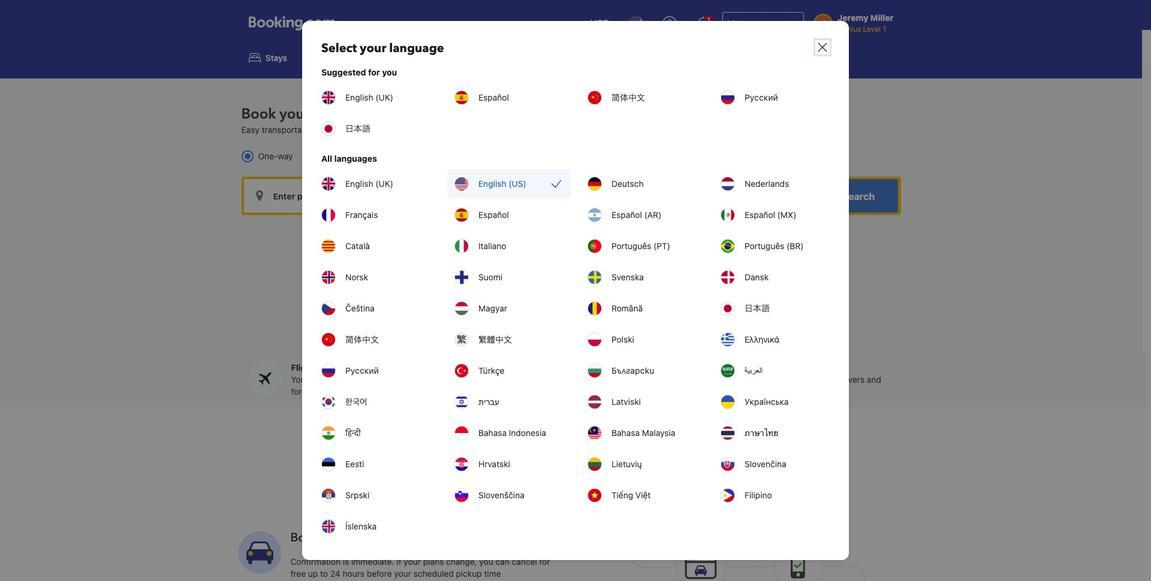 Task type: vqa. For each thing, say whether or not it's contained in the screenshot.
ภาษาไทย
yes



Task type: locate. For each thing, give the bounding box(es) containing it.
0 vertical spatial up
[[605, 375, 615, 385]]

filipino
[[745, 491, 772, 501]]

(pt)
[[654, 241, 671, 251]]

português left (br)
[[745, 241, 785, 251]]

português inside 'link'
[[612, 241, 652, 251]]

taxi for booking
[[408, 531, 427, 547]]

日本語 link
[[314, 115, 438, 143], [714, 295, 837, 323]]

for down select your language
[[368, 67, 380, 77]]

taxi inside 'book your airport taxi easy transportation between the airport and your accommodations'
[[362, 105, 386, 124]]

transportation up way
[[262, 125, 317, 135]]

suomi
[[479, 272, 503, 283]]

taxi up the
[[362, 105, 386, 124]]

1 english (uk) from the top
[[345, 92, 393, 103]]

your up the "extra"
[[513, 375, 531, 385]]

is right "price"
[[555, 375, 561, 385]]

2 español link from the top
[[447, 201, 571, 230]]

français
[[345, 210, 378, 220]]

2 horizontal spatial for
[[540, 558, 550, 568]]

0 horizontal spatial up
[[308, 570, 318, 580]]

required
[[593, 387, 625, 397]]

español link up accommodations
[[447, 83, 571, 112]]

english (uk) for languages
[[345, 179, 393, 189]]

0 horizontal spatial 简体中文 link
[[314, 326, 438, 354]]

0 vertical spatial (uk)
[[376, 92, 393, 103]]

0 horizontal spatial for
[[291, 387, 302, 397]]

0 vertical spatial no
[[645, 375, 655, 385]]

1 horizontal spatial your
[[513, 375, 531, 385]]

1 vertical spatial 简体中文
[[345, 335, 379, 345]]

español (ar)
[[612, 210, 662, 220]]

you left if
[[304, 387, 318, 397]]

简体中文
[[612, 92, 645, 103], [345, 335, 379, 345]]

nederlands
[[745, 179, 789, 189]]

airport up if
[[368, 531, 405, 547]]

and inside 'book your airport taxi easy transportation between the airport and your accommodations'
[[397, 125, 412, 135]]

1 vertical spatial русский link
[[314, 357, 438, 386]]

0 vertical spatial русский link
[[714, 83, 837, 112]]

service
[[795, 363, 825, 373]]

ภาษาไทย
[[745, 428, 779, 438]]

up left to
[[308, 570, 318, 580]]

0 vertical spatial english (uk)
[[345, 92, 393, 103]]

for left if
[[291, 387, 302, 397]]

property
[[765, 18, 799, 28]]

plans
[[423, 558, 444, 568]]

bahasa malaysia link
[[581, 419, 704, 448]]

your inside your price is confirmed up front – no extra costs, no cash required
[[513, 375, 531, 385]]

2 vertical spatial you
[[480, 558, 494, 568]]

1 vertical spatial you
[[304, 387, 318, 397]]

2 português from the left
[[745, 241, 785, 251]]

all languages
[[321, 154, 377, 164]]

track
[[350, 375, 370, 385]]

1 español link from the top
[[447, 83, 571, 112]]

flight inside flight tracking your driver will track your flight and wait for you if it's delayed
[[291, 363, 315, 373]]

1 vertical spatial for
[[291, 387, 302, 397]]

flight up driver
[[291, 363, 315, 373]]

to
[[320, 570, 328, 580]]

taxi up plans
[[408, 531, 427, 547]]

español link
[[447, 83, 571, 112], [447, 201, 571, 230]]

1 vertical spatial taxi
[[408, 531, 427, 547]]

your
[[291, 375, 309, 385], [513, 375, 531, 385]]

airport
[[313, 105, 358, 124], [369, 125, 395, 135], [368, 531, 405, 547]]

(us)
[[509, 179, 526, 189]]

english (us) link
[[447, 170, 571, 199]]

1 português from the left
[[612, 241, 652, 251]]

0 vertical spatial español link
[[447, 83, 571, 112]]

taxi
[[362, 105, 386, 124], [408, 531, 427, 547]]

1 horizontal spatial 简体中文 link
[[581, 83, 704, 112]]

english (uk) link down suggested for you
[[314, 83, 438, 112]]

0 vertical spatial you
[[382, 67, 397, 77]]

for for is
[[540, 558, 550, 568]]

0 vertical spatial taxi
[[362, 105, 386, 124]]

your right book
[[280, 105, 310, 124]]

no left cash
[[560, 387, 570, 397]]

1 horizontal spatial for
[[368, 67, 380, 77]]

2 bahasa from the left
[[612, 428, 640, 438]]

0 vertical spatial english (uk) link
[[314, 83, 438, 112]]

1 horizontal spatial you
[[382, 67, 397, 77]]

latviski link
[[581, 388, 704, 417]]

1 vertical spatial (uk)
[[376, 179, 393, 189]]

you up time
[[480, 558, 494, 568]]

select
[[321, 40, 357, 56]]

2 vertical spatial for
[[540, 558, 550, 568]]

stays link
[[239, 44, 297, 72]]

1 vertical spatial up
[[308, 570, 318, 580]]

2 english (uk) from the top
[[345, 179, 393, 189]]

english (uk)
[[345, 92, 393, 103], [345, 179, 393, 189]]

0 horizontal spatial transportation
[[262, 125, 317, 135]]

flight left +
[[396, 53, 418, 63]]

english (uk) up 'book your airport taxi easy transportation between the airport and your accommodations'
[[345, 92, 393, 103]]

čeština link
[[314, 295, 438, 323]]

booking airport taxi image
[[615, 509, 867, 582], [238, 532, 281, 575]]

up up required
[[605, 375, 615, 385]]

you
[[382, 67, 397, 77], [304, 387, 318, 397], [480, 558, 494, 568]]

have
[[735, 387, 753, 397]]

0 vertical spatial 日本語
[[345, 124, 371, 134]]

0 vertical spatial airport
[[313, 105, 358, 124]]

pickup
[[456, 570, 482, 580]]

українська
[[745, 397, 789, 407]]

1 vertical spatial русский
[[345, 366, 379, 376]]

english for languages
[[345, 179, 373, 189]]

español (ar) link
[[581, 201, 704, 230]]

bahasa indonesia link
[[447, 419, 571, 448]]

english (uk) down languages
[[345, 179, 393, 189]]

airport
[[425, 445, 487, 472]]

1 english (uk) link from the top
[[314, 83, 438, 112]]

日本語 link up ελληνικά link
[[714, 295, 837, 323]]

svenska link
[[581, 263, 704, 292]]

norsk link
[[314, 263, 438, 292]]

booking airport taxi image left free at the bottom
[[238, 532, 281, 575]]

1 vertical spatial flight
[[291, 363, 315, 373]]

book your airport taxi easy transportation between the airport and your accommodations
[[241, 105, 500, 135]]

bahasa indonesia
[[479, 428, 546, 438]]

bahasa down latviski
[[612, 428, 640, 438]]

việt
[[636, 491, 651, 501]]

and left the wait in the bottom left of the page
[[414, 375, 428, 385]]

türkçe link
[[447, 357, 571, 386]]

(uk) up the français link
[[376, 179, 393, 189]]

español left (mx)
[[745, 210, 775, 220]]

and right the
[[397, 125, 412, 135]]

booking.com online hotel reservations image
[[249, 16, 335, 31]]

italiano
[[479, 241, 507, 251]]

1 (uk) from the top
[[376, 92, 393, 103]]

0 horizontal spatial 日本語 link
[[314, 115, 438, 143]]

transportation down indonesia
[[492, 445, 618, 472]]

norsk
[[345, 272, 368, 283]]

1 vertical spatial español link
[[447, 201, 571, 230]]

english (us)
[[479, 179, 526, 189]]

2 vertical spatial airport
[[368, 531, 405, 547]]

日本語 link up languages
[[314, 115, 438, 143]]

you inside confirmation is immediate. if your plans change, you can cancel for free up to 24 hours before your scheduled pickup time
[[480, 558, 494, 568]]

for inside confirmation is immediate. if your plans change, you can cancel for free up to 24 hours before your scheduled pickup time
[[540, 558, 550, 568]]

flight
[[392, 375, 411, 385]]

português
[[612, 241, 652, 251], [745, 241, 785, 251]]

slovenčina link
[[714, 450, 837, 479]]

transportation
[[262, 125, 317, 135], [492, 445, 618, 472]]

1 vertical spatial transportation
[[492, 445, 618, 472]]

polski
[[612, 335, 635, 345]]

2 horizontal spatial you
[[480, 558, 494, 568]]

0 vertical spatial transportation
[[262, 125, 317, 135]]

0 horizontal spatial 简体中文
[[345, 335, 379, 345]]

1 your from the left
[[291, 375, 309, 385]]

0 horizontal spatial your
[[291, 375, 309, 385]]

한국어
[[345, 397, 367, 407]]

booking airport taxi image down 'filipino'
[[615, 509, 867, 582]]

0 horizontal spatial is
[[343, 558, 349, 568]]

time
[[484, 570, 501, 580]]

+
[[420, 53, 425, 63]]

way
[[278, 151, 293, 162]]

no right –
[[645, 375, 655, 385]]

1 vertical spatial 日本語 link
[[714, 295, 837, 323]]

0 vertical spatial русский
[[745, 92, 779, 103]]

your right track
[[372, 375, 389, 385]]

airport for booking
[[368, 531, 405, 547]]

1 horizontal spatial taxi
[[408, 531, 427, 547]]

1 vertical spatial airport
[[369, 125, 395, 135]]

easy
[[678, 445, 718, 472]]

1 horizontal spatial flight
[[396, 53, 418, 63]]

your left driver
[[291, 375, 309, 385]]

hrvatski link
[[447, 450, 571, 479]]

english (uk) link for for
[[314, 83, 438, 112]]

0 horizontal spatial русский
[[345, 366, 379, 376]]

0 horizontal spatial you
[[304, 387, 318, 397]]

1 horizontal spatial 日本語
[[745, 304, 770, 314]]

for inside flight tracking your driver will track your flight and wait for you if it's delayed
[[291, 387, 302, 397]]

true
[[776, 363, 793, 373]]

español up "italiano"
[[479, 210, 509, 220]]

0 horizontal spatial 日本語
[[345, 124, 371, 134]]

we
[[735, 375, 747, 385]]

made
[[623, 445, 673, 472]]

your up suggested for you
[[360, 40, 386, 56]]

close the list of languages image
[[816, 40, 830, 55]]

2 your from the left
[[513, 375, 531, 385]]

português for português (br)
[[745, 241, 785, 251]]

1 vertical spatial english (uk) link
[[314, 170, 438, 199]]

you down select your language
[[382, 67, 397, 77]]

1 horizontal spatial transportation
[[492, 445, 618, 472]]

polski link
[[581, 326, 704, 354]]

airport up between
[[313, 105, 358, 124]]

bahasa inside "link"
[[612, 428, 640, 438]]

0 horizontal spatial português
[[612, 241, 652, 251]]

for right cancel
[[540, 558, 550, 568]]

price
[[533, 375, 552, 385]]

(uk)
[[376, 92, 393, 103], [376, 179, 393, 189]]

your down if
[[394, 570, 411, 580]]

1 horizontal spatial bahasa
[[612, 428, 640, 438]]

nederlands link
[[714, 170, 837, 199]]

português (br)
[[745, 241, 804, 251]]

is up hours on the left
[[343, 558, 349, 568]]

2 english (uk) link from the top
[[314, 170, 438, 199]]

english (uk) for for
[[345, 92, 393, 103]]

0 horizontal spatial taxi
[[362, 105, 386, 124]]

1 vertical spatial no
[[560, 387, 570, 397]]

1 bahasa from the left
[[479, 428, 507, 438]]

bahasa up hrvatski
[[479, 428, 507, 438]]

english left (us)
[[479, 179, 507, 189]]

(uk) up 'book your airport taxi easy transportation between the airport and your accommodations'
[[376, 92, 393, 103]]

immediate.
[[352, 558, 394, 568]]

日本語 down "dansk" on the right top of page
[[745, 304, 770, 314]]

indonesia
[[509, 428, 546, 438]]

繁體中文
[[479, 335, 512, 345]]

confirmation is immediate. if your plans change, you can cancel for free up to 24 hours before your scheduled pickup time
[[291, 558, 550, 580]]

english down languages
[[345, 179, 373, 189]]

dansk
[[745, 272, 769, 283]]

0 vertical spatial is
[[555, 375, 561, 385]]

book
[[241, 105, 276, 124]]

english (uk) link up the français link
[[314, 170, 438, 199]]

1 vertical spatial english (uk)
[[345, 179, 393, 189]]

bahasa
[[479, 428, 507, 438], [612, 428, 640, 438]]

日本語 up languages
[[345, 124, 371, 134]]

0 vertical spatial 简体中文
[[612, 92, 645, 103]]

0 vertical spatial for
[[368, 67, 380, 77]]

flight for flight + hotel
[[396, 53, 418, 63]]

1 horizontal spatial up
[[605, 375, 615, 385]]

0 vertical spatial flight
[[396, 53, 418, 63]]

1 horizontal spatial português
[[745, 241, 785, 251]]

deutsch link
[[581, 170, 704, 199]]

extra
[[513, 387, 533, 397]]

0 horizontal spatial flight
[[291, 363, 315, 373]]

and up work
[[758, 363, 774, 373]]

for for tracking
[[291, 387, 302, 397]]

español link for español (ar)
[[447, 201, 571, 230]]

24
[[330, 570, 341, 580]]

1 vertical spatial is
[[343, 558, 349, 568]]

your inside dialog
[[360, 40, 386, 56]]

2 (uk) from the top
[[376, 179, 393, 189]]

up inside your price is confirmed up front – no extra costs, no cash required
[[605, 375, 615, 385]]

русский link
[[714, 83, 837, 112], [314, 357, 438, 386]]

íslenska
[[345, 522, 377, 532]]

between
[[319, 125, 352, 135]]

1 horizontal spatial русский link
[[714, 83, 837, 112]]

português left (pt)
[[612, 241, 652, 251]]

1 horizontal spatial is
[[555, 375, 561, 385]]

for
[[368, 67, 380, 77], [291, 387, 302, 397], [540, 558, 550, 568]]

suggested
[[321, 67, 366, 77]]

one-
[[258, 151, 278, 162]]

filipino link
[[714, 482, 837, 510]]

0 horizontal spatial bahasa
[[479, 428, 507, 438]]

español link down the english (us) link
[[447, 201, 571, 230]]

english up 'book your airport taxi easy transportation between the airport and your accommodations'
[[345, 92, 373, 103]]

your
[[745, 18, 763, 28], [360, 40, 386, 56], [280, 105, 310, 124], [414, 125, 431, 135], [372, 375, 389, 385], [340, 531, 365, 547], [404, 558, 421, 568], [394, 570, 411, 580]]

airport right the
[[369, 125, 395, 135]]

1 horizontal spatial русский
[[745, 92, 779, 103]]

ελληνικά link
[[714, 326, 837, 354]]



Task type: describe. For each thing, give the bounding box(es) containing it.
eesti link
[[314, 450, 438, 479]]

usd button
[[583, 9, 617, 38]]

bahasa malaysia
[[612, 428, 676, 438]]

will
[[336, 375, 348, 385]]

latviski
[[612, 397, 641, 407]]

and right the drivers
[[867, 375, 882, 385]]

ελληνικά
[[745, 335, 780, 345]]

english for for
[[345, 92, 373, 103]]

português (pt) link
[[581, 232, 704, 261]]

taxi for book
[[362, 105, 386, 124]]

tried and true service we work with professional drivers and have 24/7 customer care
[[735, 363, 882, 397]]

flight tracking your driver will track your flight and wait for you if it's delayed
[[291, 363, 446, 397]]

airport for book
[[313, 105, 358, 124]]

you inside flight tracking your driver will track your flight and wait for you if it's delayed
[[304, 387, 318, 397]]

bahasa for bahasa indonesia
[[479, 428, 507, 438]]

हिन्दी
[[345, 428, 361, 438]]

up inside confirmation is immediate. if your plans change, you can cancel for free up to 24 hours before your scheduled pickup time
[[308, 570, 318, 580]]

hours
[[343, 570, 365, 580]]

select your language dialog
[[302, 21, 849, 561]]

(uk) for languages
[[376, 179, 393, 189]]

languages
[[334, 154, 377, 164]]

0 vertical spatial 日本語 link
[[314, 115, 438, 143]]

slovenščina
[[479, 491, 525, 501]]

hrvatski
[[479, 459, 510, 470]]

jeremy miller genius level 1
[[838, 13, 894, 34]]

07/12/2023
[[602, 191, 649, 201]]

before
[[367, 570, 392, 580]]

0 vertical spatial 简体中文 link
[[581, 83, 704, 112]]

with
[[771, 375, 787, 385]]

0 horizontal spatial no
[[560, 387, 570, 397]]

is inside your price is confirmed up front – no extra costs, no cash required
[[555, 375, 561, 385]]

your right list on the top right of page
[[745, 18, 763, 28]]

care
[[814, 387, 831, 397]]

accommodations
[[433, 125, 500, 135]]

bahasa for bahasa malaysia
[[612, 428, 640, 438]]

for inside select your language dialog
[[368, 67, 380, 77]]

русский for the left русский link
[[345, 366, 379, 376]]

български link
[[581, 357, 704, 386]]

1 horizontal spatial 简体中文
[[612, 92, 645, 103]]

can
[[496, 558, 510, 568]]

Enter pick-up location text field
[[244, 180, 406, 213]]

Enter destination text field
[[408, 180, 570, 213]]

1 vertical spatial 简体中文 link
[[314, 326, 438, 354]]

العربية
[[745, 366, 763, 376]]

if
[[397, 558, 402, 568]]

flight + hotel
[[396, 53, 449, 63]]

list
[[728, 18, 743, 28]]

airport transportation made easy
[[425, 445, 718, 472]]

english (uk) link for languages
[[314, 170, 438, 199]]

1 horizontal spatial 日本語 link
[[714, 295, 837, 323]]

search button
[[819, 180, 899, 213]]

language
[[389, 40, 444, 56]]

srpski
[[345, 491, 370, 501]]

čeština
[[345, 304, 375, 314]]

deutsch
[[612, 179, 644, 189]]

your inside flight tracking your driver will track your flight and wait for you if it's delayed
[[291, 375, 309, 385]]

português (pt)
[[612, 241, 671, 251]]

español down 07/12/2023
[[612, 210, 642, 220]]

0 horizontal spatial русский link
[[314, 357, 438, 386]]

flight for flight tracking your driver will track your flight and wait for you if it's delayed
[[291, 363, 315, 373]]

türkçe
[[479, 366, 505, 376]]

(ar)
[[645, 210, 662, 220]]

change,
[[446, 558, 477, 568]]

עברית link
[[447, 388, 571, 417]]

search
[[843, 192, 875, 202]]

genius
[[838, 25, 861, 34]]

your right if
[[404, 558, 421, 568]]

العربية link
[[714, 357, 837, 386]]

srpski link
[[314, 482, 438, 510]]

slovenčina
[[745, 459, 787, 470]]

español (mx) link
[[714, 201, 837, 230]]

driver
[[311, 375, 333, 385]]

flight + hotel link
[[369, 44, 458, 72]]

customer
[[775, 387, 812, 397]]

(br)
[[787, 241, 804, 251]]

română
[[612, 304, 643, 314]]

select your language
[[321, 40, 444, 56]]

עברית
[[479, 397, 499, 407]]

usd
[[590, 18, 610, 29]]

confirmation
[[291, 558, 341, 568]]

français link
[[314, 201, 438, 230]]

you inside dialog
[[382, 67, 397, 77]]

हिन्दी link
[[314, 419, 438, 448]]

list your property link
[[723, 12, 804, 35]]

malaysia
[[642, 428, 676, 438]]

costs,
[[535, 387, 558, 397]]

русский for the top русский link
[[745, 92, 779, 103]]

(uk) for for
[[376, 92, 393, 103]]

jeremy
[[838, 13, 869, 23]]

one-way
[[258, 151, 293, 162]]

suggested for you
[[321, 67, 397, 77]]

and inside flight tracking your driver will track your flight and wait for you if it's delayed
[[414, 375, 428, 385]]

your left accommodations
[[414, 125, 431, 135]]

italiano link
[[447, 232, 571, 261]]

1 horizontal spatial no
[[645, 375, 655, 385]]

dansk link
[[714, 263, 837, 292]]

magyar link
[[447, 295, 571, 323]]

is inside confirmation is immediate. if your plans change, you can cancel for free up to 24 hours before your scheduled pickup time
[[343, 558, 349, 568]]

1 horizontal spatial booking airport taxi image
[[615, 509, 867, 582]]

transportation inside 'book your airport taxi easy transportation between the airport and your accommodations'
[[262, 125, 317, 135]]

tiếng việt link
[[581, 482, 704, 510]]

español up accommodations
[[479, 92, 509, 103]]

your up immediate.
[[340, 531, 365, 547]]

list your property
[[728, 18, 799, 28]]

tried
[[735, 363, 756, 373]]

work
[[750, 375, 768, 385]]

miller
[[871, 13, 894, 23]]

wait
[[430, 375, 446, 385]]

1 vertical spatial 日本語
[[745, 304, 770, 314]]

tiếng việt
[[612, 491, 651, 501]]

română link
[[581, 295, 704, 323]]

español link for 简体中文
[[447, 83, 571, 112]]

0 horizontal spatial booking airport taxi image
[[238, 532, 281, 575]]

svenska
[[612, 272, 644, 283]]

your inside flight tracking your driver will track your flight and wait for you if it's delayed
[[372, 375, 389, 385]]

hotel
[[428, 53, 449, 63]]

한국어 link
[[314, 388, 438, 417]]

português for português (pt)
[[612, 241, 652, 251]]



